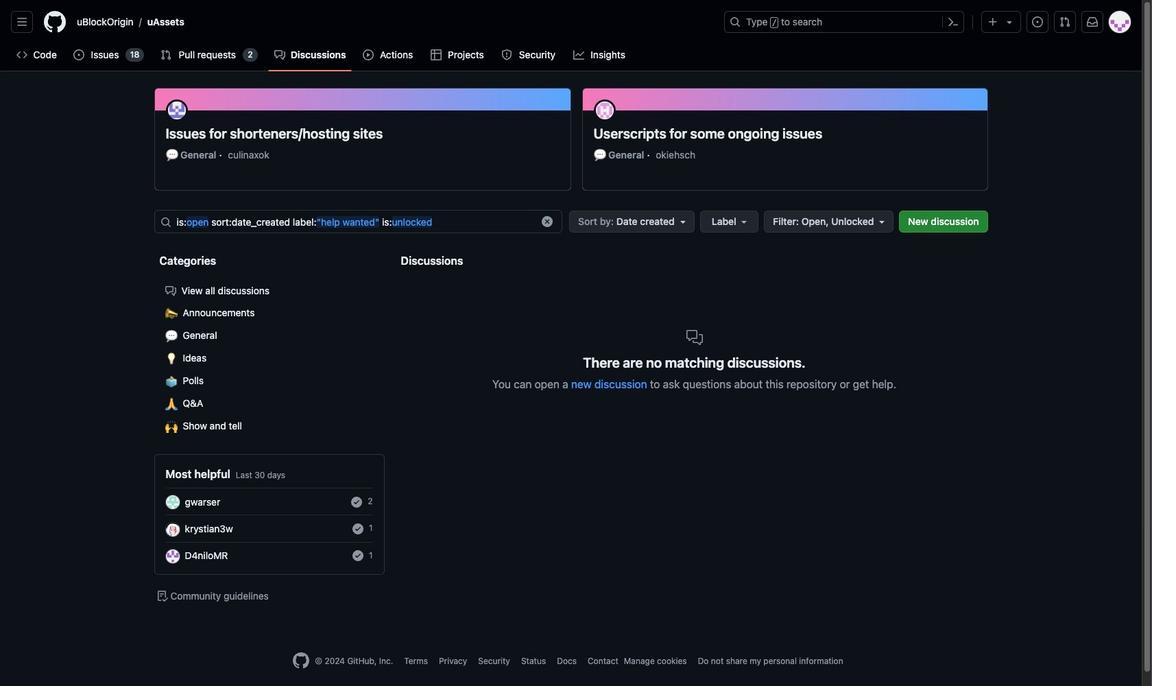 Task type: describe. For each thing, give the bounding box(es) containing it.
1 horizontal spatial triangle down image
[[1005, 16, 1016, 27]]

@krystian3w image
[[166, 523, 179, 536]]

0 vertical spatial list
[[71, 11, 716, 33]]

shield image
[[502, 49, 513, 60]]

checklist image
[[157, 591, 168, 602]]

issue opened image for git pull request image
[[1033, 16, 1044, 27]]

check circle fill image for @gwarser icon
[[351, 497, 362, 508]]

check circle fill image for @krystian3w image
[[353, 524, 364, 534]]

graph image
[[573, 49, 584, 60]]

code image
[[16, 49, 27, 60]]

check circle fill image for @d4nilomr icon
[[353, 550, 364, 561]]

git pull request image
[[161, 49, 172, 60]]

okiehsch image
[[594, 100, 616, 122]]

Search all discussions text field
[[177, 211, 533, 233]]

git pull request image
[[1060, 16, 1071, 27]]

1 horizontal spatial comment discussion image
[[686, 329, 703, 346]]

comment discussion image
[[274, 49, 285, 60]]

play image
[[363, 49, 374, 60]]

issue opened image for git pull request icon in the left of the page
[[74, 49, 85, 60]]

0 vertical spatial homepage image
[[44, 11, 66, 33]]



Task type: vqa. For each thing, say whether or not it's contained in the screenshot.
the @gwarser Icon's check circle fill icon
yes



Task type: locate. For each thing, give the bounding box(es) containing it.
triangle down image
[[678, 216, 689, 227]]

0 horizontal spatial issue opened image
[[74, 49, 85, 60]]

command palette image
[[948, 16, 959, 27]]

1 horizontal spatial homepage image
[[293, 652, 310, 669]]

1 vertical spatial issue opened image
[[74, 49, 85, 60]]

1 vertical spatial comment discussion image
[[686, 329, 703, 346]]

triangle down image
[[1005, 16, 1016, 27], [877, 216, 888, 227]]

issue opened image left git pull request image
[[1033, 16, 1044, 27]]

0 vertical spatial comment discussion image
[[165, 285, 176, 296]]

0 vertical spatial check circle fill image
[[351, 497, 362, 508]]

2 vertical spatial check circle fill image
[[353, 550, 364, 561]]

search image
[[160, 216, 171, 227]]

0 horizontal spatial triangle down image
[[877, 216, 888, 227]]

1 vertical spatial homepage image
[[293, 652, 310, 669]]

table image
[[431, 49, 442, 60]]

1 vertical spatial list
[[154, 88, 988, 212]]

1 vertical spatial triangle down image
[[877, 216, 888, 227]]

culinaxok image
[[166, 100, 188, 122]]

0 vertical spatial issue opened image
[[1033, 16, 1044, 27]]

homepage image
[[44, 11, 66, 33], [293, 652, 310, 669]]

1 horizontal spatial issue opened image
[[1033, 16, 1044, 27]]

@d4nilomr image
[[166, 550, 179, 563]]

banner
[[0, 0, 1142, 71]]

2 vertical spatial list
[[154, 274, 385, 443]]

x circle fill image
[[542, 216, 553, 227]]

@gwarser image
[[166, 496, 179, 509]]

list
[[71, 11, 716, 33], [154, 88, 988, 212], [154, 274, 385, 443]]

you have no unread notifications image
[[1088, 16, 1099, 27]]

0 vertical spatial triangle down image
[[1005, 16, 1016, 27]]

issue opened image
[[1033, 16, 1044, 27], [74, 49, 85, 60]]

comment discussion image
[[165, 285, 176, 296], [686, 329, 703, 346]]

0 horizontal spatial comment discussion image
[[165, 285, 176, 296]]

check circle fill image
[[351, 497, 362, 508], [353, 524, 364, 534], [353, 550, 364, 561]]

0 horizontal spatial homepage image
[[44, 11, 66, 33]]

issue opened image right code 'icon'
[[74, 49, 85, 60]]

1 vertical spatial check circle fill image
[[353, 524, 364, 534]]



